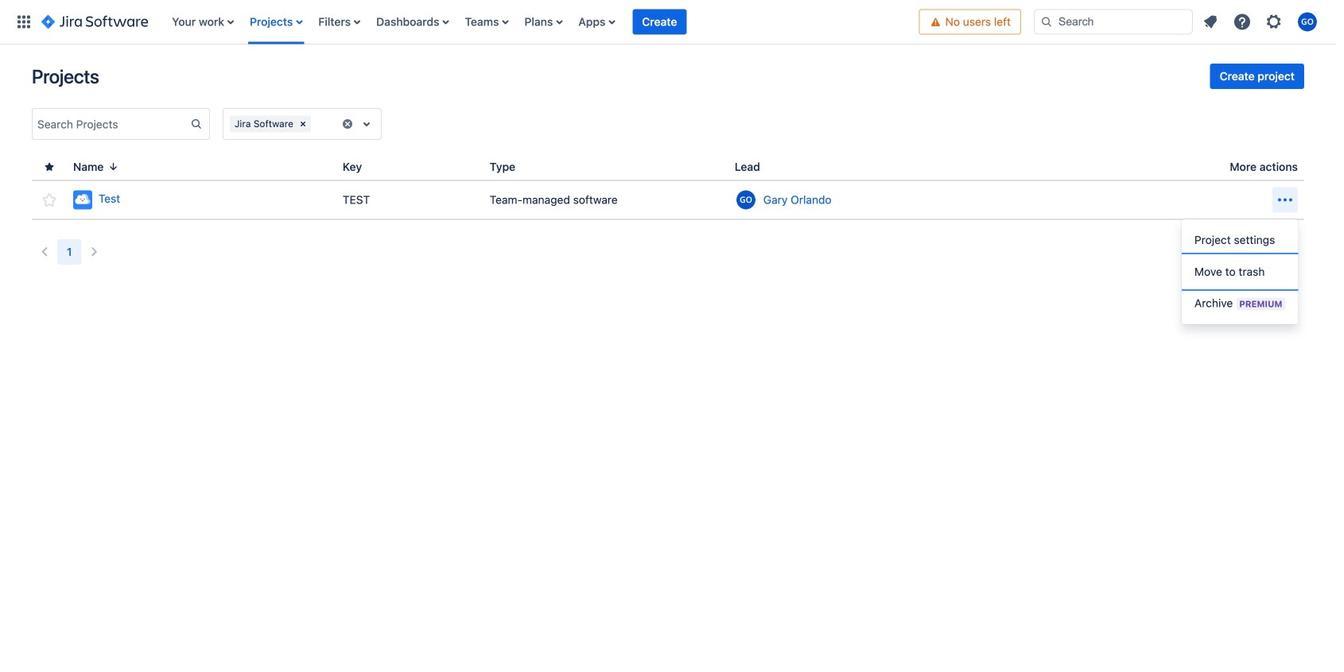 Task type: locate. For each thing, give the bounding box(es) containing it.
list
[[164, 0, 920, 44], [1197, 8, 1327, 36]]

jira software image
[[41, 12, 148, 31], [41, 12, 148, 31]]

star test image
[[40, 191, 59, 210]]

None search field
[[1034, 9, 1194, 35]]

your profile and settings image
[[1299, 12, 1318, 31]]

list item
[[633, 0, 687, 44]]

appswitcher icon image
[[14, 12, 33, 31]]

group
[[1211, 64, 1305, 89], [1183, 220, 1299, 325]]

clear image
[[341, 118, 354, 131]]

notifications image
[[1202, 12, 1221, 31]]

clear image
[[297, 118, 309, 130]]

1 vertical spatial group
[[1183, 220, 1299, 325]]

banner
[[0, 0, 1337, 45]]



Task type: describe. For each thing, give the bounding box(es) containing it.
more image
[[1276, 191, 1296, 210]]

1 horizontal spatial list
[[1197, 8, 1327, 36]]

Search field
[[1034, 9, 1194, 35]]

0 horizontal spatial list
[[164, 0, 920, 44]]

search image
[[1041, 16, 1054, 28]]

Search Projects text field
[[33, 113, 190, 135]]

help image
[[1233, 12, 1253, 31]]

settings image
[[1265, 12, 1284, 31]]

primary element
[[10, 0, 920, 44]]

open image
[[357, 115, 376, 134]]

next image
[[85, 243, 104, 262]]

previous image
[[35, 243, 54, 262]]

0 vertical spatial group
[[1211, 64, 1305, 89]]



Task type: vqa. For each thing, say whether or not it's contained in the screenshot.
search box
yes



